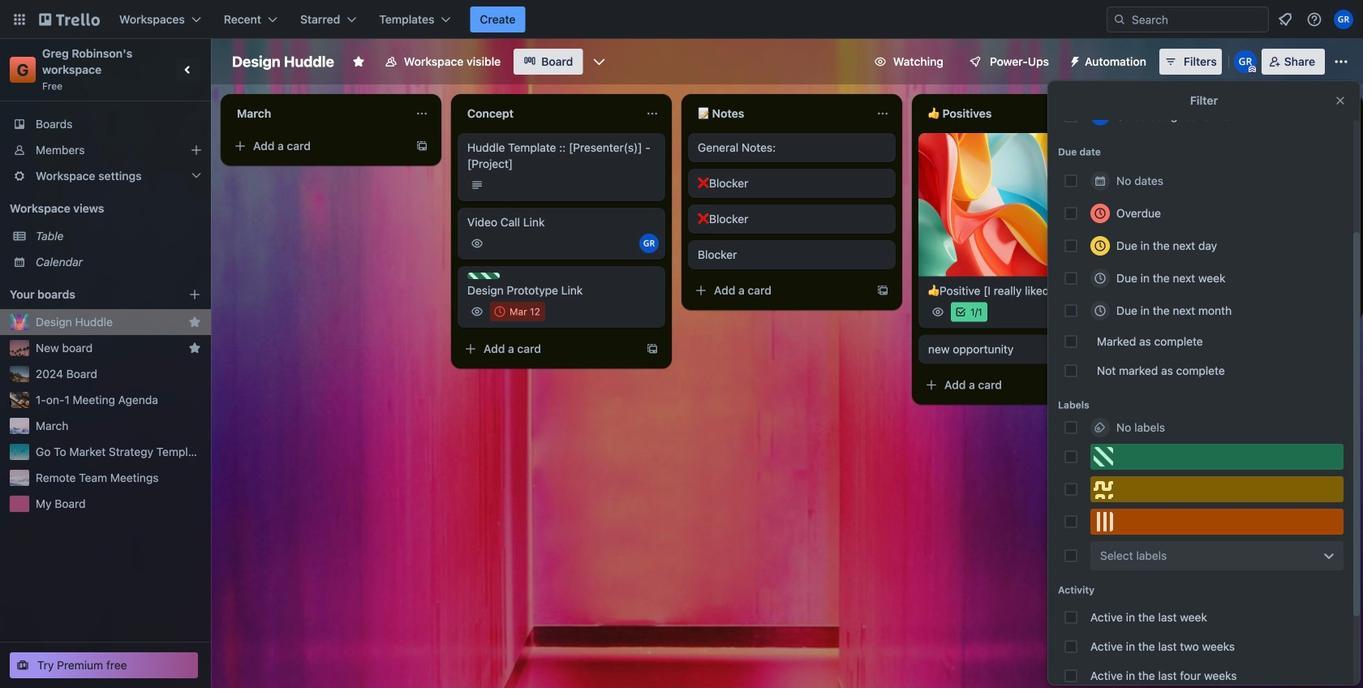 Task type: describe. For each thing, give the bounding box(es) containing it.
workspace navigation collapse icon image
[[177, 58, 200, 81]]

star or unstar board image
[[352, 55, 365, 68]]

color: yellow, title: none element
[[1091, 476, 1344, 502]]

customize views image
[[591, 54, 607, 70]]

0 horizontal spatial greg robinson (gregrobinson96) image
[[1091, 106, 1110, 126]]

0 horizontal spatial greg robinson (gregrobinson96) image
[[639, 234, 659, 253]]

1 starred icon image from the top
[[188, 316, 201, 329]]

0 vertical spatial greg robinson (gregrobinson96) image
[[1234, 50, 1257, 73]]

this member is an admin of this board. image
[[1249, 66, 1256, 73]]

your boards with 8 items element
[[10, 285, 164, 304]]

close popover image
[[1334, 94, 1347, 107]]

Search field
[[1126, 8, 1268, 31]]

color: orange, title: none element
[[1091, 509, 1344, 535]]

0 vertical spatial create from template… image
[[415, 140, 428, 153]]

back to home image
[[39, 6, 100, 32]]

add board image
[[188, 288, 201, 301]]

color: green, title: none image
[[467, 273, 500, 279]]



Task type: locate. For each thing, give the bounding box(es) containing it.
greg robinson (gregrobinson96) image
[[1234, 50, 1257, 73], [639, 234, 659, 253]]

None text field
[[227, 101, 409, 127], [458, 101, 639, 127], [688, 101, 870, 127], [919, 101, 1100, 127], [227, 101, 409, 127], [458, 101, 639, 127], [688, 101, 870, 127], [919, 101, 1100, 127]]

starred icon image
[[188, 316, 201, 329], [188, 342, 201, 355]]

open information menu image
[[1306, 11, 1323, 28]]

create from template… image
[[646, 342, 659, 355]]

0 vertical spatial starred icon image
[[188, 316, 201, 329]]

2 starred icon image from the top
[[188, 342, 201, 355]]

1 vertical spatial greg robinson (gregrobinson96) image
[[639, 234, 659, 253]]

1 horizontal spatial greg robinson (gregrobinson96) image
[[1334, 10, 1353, 29]]

search image
[[1113, 13, 1126, 26]]

0 horizontal spatial create from template… image
[[415, 140, 428, 153]]

color: green, title: none element
[[1091, 444, 1344, 470]]

show menu image
[[1333, 54, 1349, 70]]

1 horizontal spatial create from template… image
[[876, 284, 889, 297]]

1 vertical spatial create from template… image
[[876, 284, 889, 297]]

None checkbox
[[1159, 217, 1209, 237], [490, 302, 545, 321], [1159, 217, 1209, 237], [490, 302, 545, 321]]

1 vertical spatial greg robinson (gregrobinson96) image
[[1091, 106, 1110, 126]]

1 horizontal spatial greg robinson (gregrobinson96) image
[[1234, 50, 1257, 73]]

primary element
[[0, 0, 1363, 39]]

greg robinson (gregrobinson96) image
[[1334, 10, 1353, 29], [1091, 106, 1110, 126]]

0 vertical spatial greg robinson (gregrobinson96) image
[[1334, 10, 1353, 29]]

1 vertical spatial starred icon image
[[188, 342, 201, 355]]

sm image
[[1062, 49, 1085, 71]]

0 notifications image
[[1276, 10, 1295, 29]]

create from template… image
[[415, 140, 428, 153], [876, 284, 889, 297]]

Board name text field
[[224, 49, 342, 75]]



Task type: vqa. For each thing, say whether or not it's contained in the screenshot.
Color: yellow, title: none element
yes



